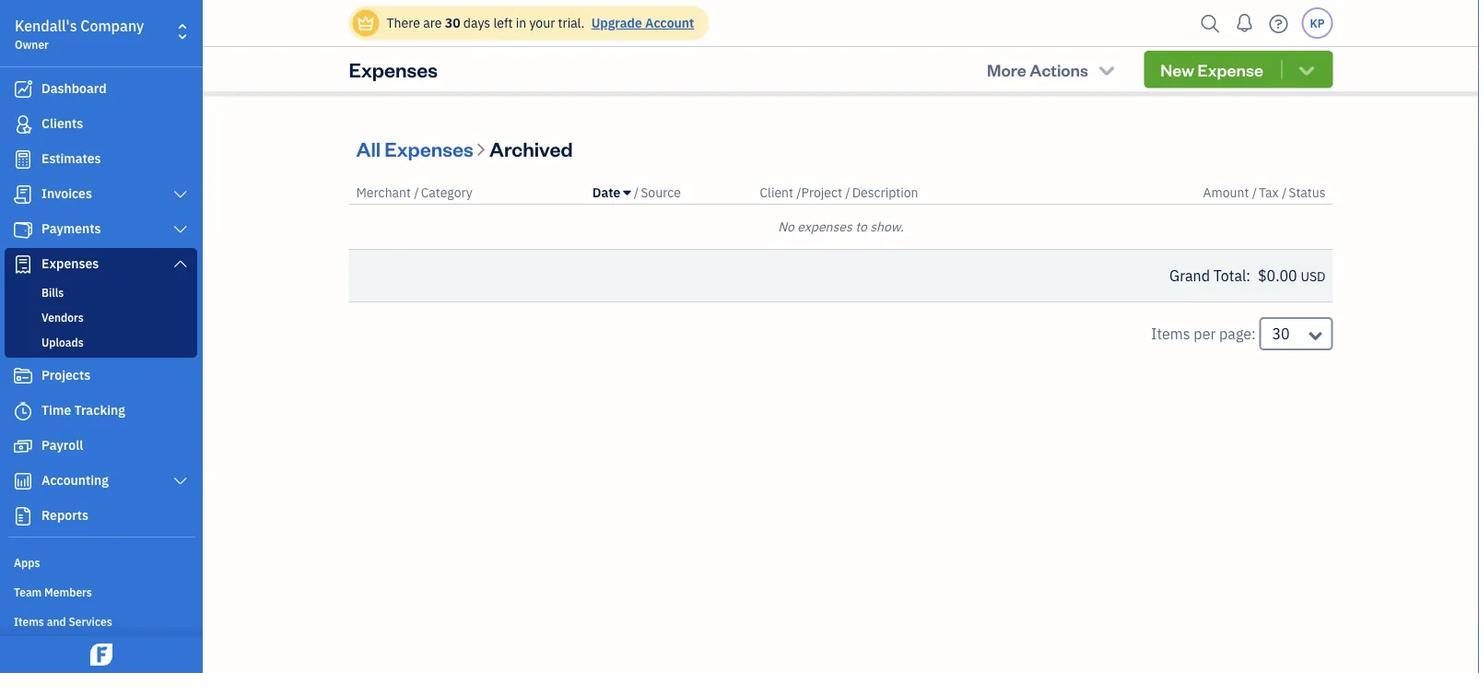 Task type: locate. For each thing, give the bounding box(es) containing it.
30 right page:
[[1273, 324, 1291, 343]]

more actions button
[[971, 51, 1134, 88]]

client / project / description
[[760, 184, 919, 201]]

accounting
[[41, 472, 109, 489]]

tracking
[[74, 402, 125, 419]]

chevron large down image
[[172, 187, 189, 202], [172, 222, 189, 237]]

items left per
[[1152, 324, 1191, 343]]

/
[[414, 184, 419, 201], [634, 184, 639, 201], [797, 184, 802, 201], [846, 184, 851, 201], [1253, 184, 1258, 201], [1283, 184, 1288, 201]]

/ left tax
[[1253, 184, 1258, 201]]

time tracking
[[41, 402, 125, 419]]

bills link
[[8, 281, 194, 303]]

/ right tax
[[1283, 184, 1288, 201]]

30 inside items per page: field
[[1273, 324, 1291, 343]]

chevron large down image
[[172, 256, 189, 271], [172, 474, 189, 489]]

1 vertical spatial chevron large down image
[[172, 474, 189, 489]]

0 horizontal spatial items
[[14, 614, 44, 629]]

items per page:
[[1152, 324, 1257, 343]]

/ right 'client'
[[797, 184, 802, 201]]

amount link
[[1204, 184, 1253, 201]]

0 vertical spatial items
[[1152, 324, 1191, 343]]

30
[[445, 14, 461, 31], [1273, 324, 1291, 343]]

kendall's
[[15, 16, 77, 36]]

1 chevron large down image from the top
[[172, 256, 189, 271]]

crown image
[[356, 13, 376, 33]]

time tracking link
[[5, 395, 197, 428]]

items for items and services
[[14, 614, 44, 629]]

freshbooks image
[[87, 644, 116, 666]]

uploads
[[41, 335, 84, 349]]

amount / tax / status
[[1204, 184, 1326, 201]]

clients
[[41, 115, 83, 132]]

chart image
[[12, 472, 34, 491]]

2 chevron large down image from the top
[[172, 222, 189, 237]]

1 horizontal spatial items
[[1152, 324, 1191, 343]]

chevron large down image down estimates link
[[172, 187, 189, 202]]

actions
[[1030, 59, 1089, 80]]

chevrondown image
[[1297, 60, 1318, 79]]

payments link
[[5, 213, 197, 246]]

expenses down there
[[349, 56, 438, 82]]

/ right project
[[846, 184, 851, 201]]

1 / from the left
[[414, 184, 419, 201]]

1 horizontal spatial 30
[[1273, 324, 1291, 343]]

/ right caretdown icon
[[634, 184, 639, 201]]

apps link
[[5, 548, 197, 575]]

expenses inside main element
[[41, 255, 99, 272]]

items left and
[[14, 614, 44, 629]]

chevron large down image inside invoices link
[[172, 187, 189, 202]]

expenses up bills
[[41, 255, 99, 272]]

in
[[516, 14, 527, 31]]

dashboard link
[[5, 73, 197, 106]]

2 / from the left
[[634, 184, 639, 201]]

more actions
[[988, 59, 1089, 80]]

:
[[1247, 266, 1251, 285]]

timer image
[[12, 402, 34, 420]]

page:
[[1220, 324, 1257, 343]]

/ left category link
[[414, 184, 419, 201]]

there are 30 days left in your trial. upgrade account
[[387, 14, 695, 31]]

0 vertical spatial expenses
[[349, 56, 438, 82]]

1 vertical spatial items
[[14, 614, 44, 629]]

category
[[421, 184, 473, 201]]

0 vertical spatial 30
[[445, 14, 461, 31]]

items for items per page:
[[1152, 324, 1191, 343]]

estimate image
[[12, 150, 34, 169]]

and
[[47, 614, 66, 629]]

reports link
[[5, 500, 197, 533]]

0 vertical spatial chevron large down image
[[172, 256, 189, 271]]

5 / from the left
[[1253, 184, 1258, 201]]

all
[[356, 135, 381, 161]]

1 vertical spatial 30
[[1273, 324, 1291, 343]]

chevron large down image inside the expenses link
[[172, 256, 189, 271]]

show.
[[871, 218, 904, 235]]

items and services link
[[5, 607, 197, 634]]

all expenses
[[356, 135, 474, 161]]

expenses
[[349, 56, 438, 82], [385, 135, 474, 161], [41, 255, 99, 272]]

date link
[[593, 184, 634, 201]]

3 / from the left
[[797, 184, 802, 201]]

estimates link
[[5, 143, 197, 176]]

items and services
[[14, 614, 112, 629]]

grand
[[1170, 266, 1211, 285]]

30 right are
[[445, 14, 461, 31]]

0 horizontal spatial 30
[[445, 14, 461, 31]]

items inside main element
[[14, 614, 44, 629]]

total
[[1214, 266, 1247, 285]]

main element
[[0, 0, 249, 673]]

0 vertical spatial chevron large down image
[[172, 187, 189, 202]]

merchant
[[356, 184, 411, 201]]

1 chevron large down image from the top
[[172, 187, 189, 202]]

1 vertical spatial chevron large down image
[[172, 222, 189, 237]]

client
[[760, 184, 794, 201]]

chevron large down image inside accounting link
[[172, 474, 189, 489]]

accounting link
[[5, 465, 197, 498]]

expenses up merchant / category on the top left of page
[[385, 135, 474, 161]]

company
[[81, 16, 144, 36]]

4 / from the left
[[846, 184, 851, 201]]

chevron large down image for payments
[[172, 222, 189, 237]]

new expense
[[1161, 59, 1264, 80]]

chevron large down image up reports link
[[172, 474, 189, 489]]

client image
[[12, 115, 34, 134]]

are
[[423, 14, 442, 31]]

source
[[641, 184, 681, 201]]

chevron large down image up the expenses link
[[172, 222, 189, 237]]

chevron large down image inside payments link
[[172, 222, 189, 237]]

date
[[593, 184, 621, 201]]

chevron large down image up bills link
[[172, 256, 189, 271]]

2 vertical spatial expenses
[[41, 255, 99, 272]]

per
[[1194, 324, 1217, 343]]

your
[[530, 14, 555, 31]]

account
[[646, 14, 695, 31]]

items
[[1152, 324, 1191, 343], [14, 614, 44, 629]]

project image
[[12, 367, 34, 385]]

2 chevron large down image from the top
[[172, 474, 189, 489]]

uploads link
[[8, 331, 194, 353]]

estimates
[[41, 150, 101, 167]]

upgrade account link
[[588, 14, 695, 31]]



Task type: vqa. For each thing, say whether or not it's contained in the screenshot.
1st chevronDown image from the left
yes



Task type: describe. For each thing, give the bounding box(es) containing it.
$0.00
[[1259, 266, 1298, 285]]

payment image
[[12, 220, 34, 239]]

owner
[[15, 37, 49, 52]]

vendors
[[41, 310, 84, 325]]

days
[[464, 14, 491, 31]]

archived
[[490, 135, 573, 161]]

team
[[14, 585, 42, 599]]

all expenses link
[[356, 135, 478, 161]]

go to help image
[[1265, 10, 1294, 37]]

kendall's company owner
[[15, 16, 144, 52]]

new
[[1161, 59, 1195, 80]]

kp button
[[1302, 7, 1334, 39]]

new expense button
[[1145, 51, 1334, 88]]

to
[[856, 218, 868, 235]]

client link
[[760, 184, 797, 201]]

status
[[1289, 184, 1326, 201]]

usd
[[1302, 268, 1326, 285]]

trial.
[[558, 14, 585, 31]]

merchant / category
[[356, 184, 473, 201]]

members
[[44, 585, 92, 599]]

amount
[[1204, 184, 1250, 201]]

notifications image
[[1231, 5, 1260, 41]]

Items per page: field
[[1260, 317, 1334, 350]]

services
[[69, 614, 112, 629]]

team members link
[[5, 577, 197, 605]]

expense
[[1198, 59, 1264, 80]]

invoices
[[41, 185, 92, 202]]

report image
[[12, 507, 34, 526]]

dashboard image
[[12, 80, 34, 99]]

expenses
[[798, 218, 853, 235]]

search image
[[1196, 10, 1226, 37]]

projects link
[[5, 360, 197, 393]]

merchant link
[[356, 184, 414, 201]]

category link
[[421, 184, 473, 201]]

upgrade
[[592, 14, 642, 31]]

there
[[387, 14, 420, 31]]

team members
[[14, 585, 92, 599]]

bills
[[41, 285, 64, 300]]

payroll
[[41, 437, 83, 454]]

chevrondown image
[[1097, 60, 1118, 79]]

vendors link
[[8, 306, 194, 328]]

apps
[[14, 555, 40, 570]]

time
[[41, 402, 71, 419]]

clients link
[[5, 108, 197, 141]]

expenses link
[[5, 248, 197, 281]]

projects
[[41, 367, 91, 384]]

chevron large down image for accounting
[[172, 474, 189, 489]]

tax
[[1260, 184, 1280, 201]]

payments
[[41, 220, 101, 237]]

invoice image
[[12, 185, 34, 204]]

description
[[853, 184, 919, 201]]

left
[[494, 14, 513, 31]]

new expense button
[[1145, 51, 1334, 88]]

grand total : $0.00 usd
[[1170, 266, 1326, 285]]

6 / from the left
[[1283, 184, 1288, 201]]

status link
[[1289, 184, 1326, 201]]

kp
[[1311, 16, 1325, 30]]

dashboard
[[41, 80, 107, 97]]

1 vertical spatial expenses
[[385, 135, 474, 161]]

project
[[802, 184, 843, 201]]

no
[[778, 218, 795, 235]]

chevron large down image for expenses
[[172, 256, 189, 271]]

money image
[[12, 437, 34, 456]]

payroll link
[[5, 430, 197, 463]]

reports
[[41, 507, 88, 524]]

caretdown image
[[624, 185, 631, 200]]

no expenses to show.
[[778, 218, 904, 235]]

invoices link
[[5, 178, 197, 211]]

chevron large down image for invoices
[[172, 187, 189, 202]]

more
[[988, 59, 1027, 80]]

expense image
[[12, 255, 34, 274]]



